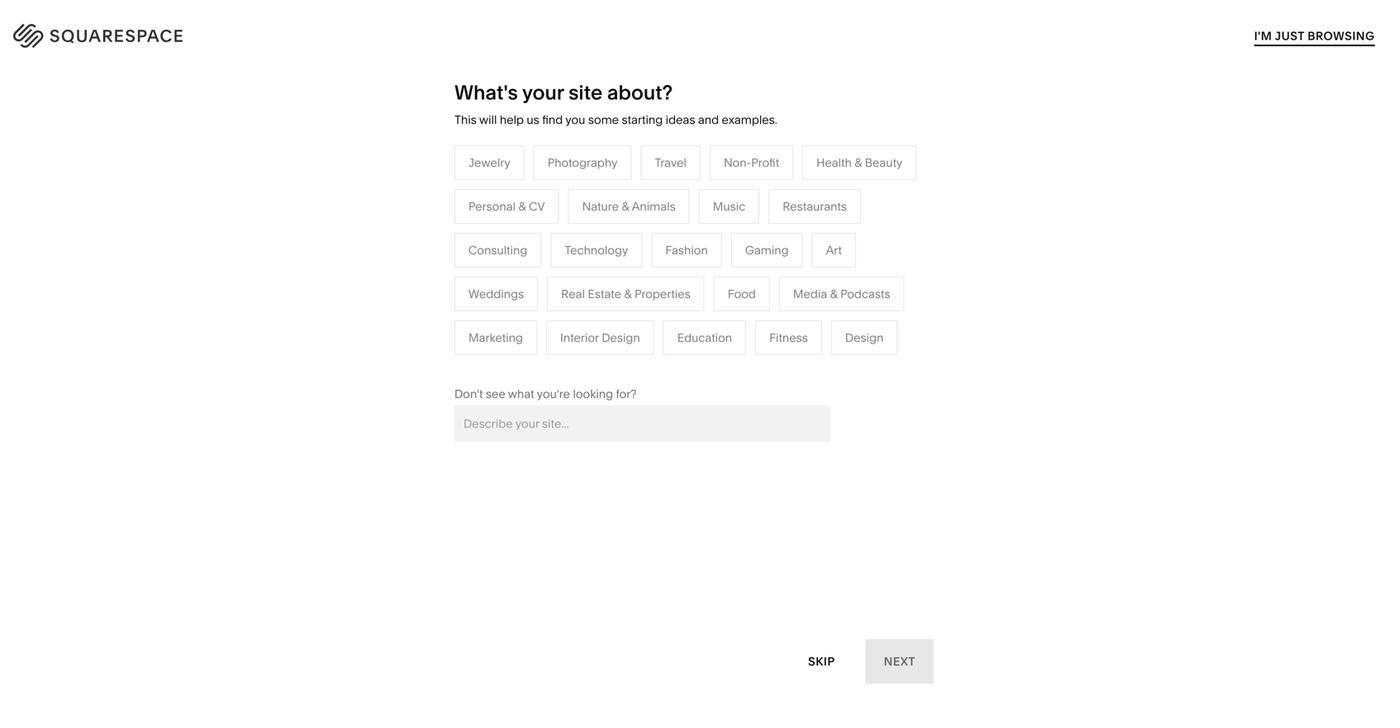 Task type: vqa. For each thing, say whether or not it's contained in the screenshot.
Real Estate & Properties inside the option
yes



Task type: describe. For each thing, give the bounding box(es) containing it.
media & podcasts link
[[590, 302, 704, 316]]

starting
[[622, 113, 663, 127]]

this
[[455, 113, 477, 127]]

Gaming radio
[[731, 233, 803, 268]]

for?
[[616, 387, 637, 401]]

and
[[698, 113, 719, 127]]

fitness link
[[765, 302, 820, 316]]

Personal & CV radio
[[455, 189, 559, 224]]

log             in
[[1316, 26, 1355, 40]]

some
[[588, 113, 619, 127]]

travel link
[[590, 252, 639, 266]]

cv
[[529, 199, 545, 213]]

nature & animals inside radio
[[582, 199, 676, 213]]

about?
[[607, 80, 673, 105]]

fashion inside radio
[[666, 243, 708, 257]]

1 horizontal spatial nature & animals
[[765, 277, 858, 291]]

& right health on the right top of page
[[855, 156, 862, 170]]

site
[[569, 80, 603, 105]]

Consulting radio
[[455, 233, 542, 268]]

0 vertical spatial fitness
[[765, 302, 803, 316]]

fashion link
[[416, 252, 475, 266]]

you're
[[537, 387, 570, 401]]

& down the restaurants link
[[627, 302, 635, 316]]

1 vertical spatial real estate & properties
[[590, 376, 720, 390]]

& down business
[[482, 327, 490, 341]]

Marketing radio
[[455, 321, 537, 355]]

community & non-profits
[[416, 327, 554, 341]]

i'm
[[1255, 29, 1273, 43]]

interior
[[560, 331, 599, 345]]

home
[[765, 252, 798, 266]]

personal
[[469, 199, 516, 213]]

çimen image
[[500, 576, 888, 707]]

squarespace logo link
[[33, 20, 298, 46]]

Design radio
[[831, 321, 898, 355]]

looking
[[573, 387, 613, 401]]

skip button
[[790, 639, 854, 685]]

find
[[542, 113, 563, 127]]

education
[[678, 331, 732, 345]]

health
[[817, 156, 852, 170]]

1 vertical spatial travel
[[590, 252, 622, 266]]

& left "cv"
[[519, 199, 526, 213]]

next
[[884, 655, 916, 669]]

Interior Design radio
[[546, 321, 654, 355]]

Jewelry radio
[[455, 145, 525, 180]]

& down home & decor
[[804, 277, 812, 291]]

home & decor link
[[765, 252, 861, 266]]

& up technology option in the top of the page
[[622, 199, 629, 213]]

0 horizontal spatial media & podcasts
[[590, 302, 688, 316]]

media inside radio
[[793, 287, 827, 301]]

what's your site about? this will help us find you some starting ideas and examples.
[[455, 80, 778, 127]]

Media & Podcasts radio
[[779, 277, 905, 311]]

events link
[[590, 327, 643, 341]]

Photography radio
[[534, 145, 632, 180]]

browsing
[[1308, 29, 1375, 43]]

beauty
[[865, 156, 903, 170]]

properties inside radio
[[635, 287, 691, 301]]

technology
[[565, 243, 628, 257]]

interior design
[[560, 331, 640, 345]]

Restaurants radio
[[769, 189, 861, 224]]

examples.
[[722, 113, 778, 127]]

art
[[826, 243, 842, 257]]

marketing
[[469, 331, 523, 345]]

restaurants inside restaurants option
[[783, 199, 847, 213]]

photography
[[548, 156, 618, 170]]

home & decor
[[765, 252, 845, 266]]

0 horizontal spatial non-
[[492, 327, 520, 341]]

jewelry
[[469, 156, 511, 170]]

what
[[508, 387, 534, 401]]

personal & cv
[[469, 199, 545, 213]]

entertainment
[[416, 376, 493, 390]]

0 horizontal spatial media
[[590, 302, 624, 316]]



Task type: locate. For each thing, give the bounding box(es) containing it.
1 design from the left
[[602, 331, 640, 345]]

animals down the decor
[[814, 277, 858, 291]]

non- inside non-profit radio
[[724, 156, 751, 170]]

0 horizontal spatial fashion
[[416, 252, 458, 266]]

see
[[486, 387, 506, 401]]

travel up the restaurants link
[[590, 252, 622, 266]]

community
[[416, 327, 479, 341]]

Health & Beauty radio
[[803, 145, 917, 180]]

real up "interior"
[[561, 287, 585, 301]]

real estate & properties link
[[590, 376, 736, 390]]

2 design from the left
[[845, 331, 884, 345]]

in
[[1343, 26, 1355, 40]]

don't
[[455, 387, 483, 401]]

nature down 'home'
[[765, 277, 801, 291]]

fashion
[[666, 243, 708, 257], [416, 252, 458, 266]]

1 vertical spatial fitness
[[770, 331, 808, 345]]

media & podcasts inside radio
[[793, 287, 891, 301]]

profit
[[751, 156, 780, 170]]

travel down ideas
[[655, 156, 687, 170]]

fashion down the music radio
[[666, 243, 708, 257]]

fitness up fitness radio
[[765, 302, 803, 316]]

weddings inside 'option'
[[469, 287, 524, 301]]

media
[[793, 287, 827, 301], [590, 302, 624, 316]]

weddings link
[[590, 352, 662, 366]]

real inside radio
[[561, 287, 585, 301]]

podcasts up design radio
[[841, 287, 891, 301]]

podcasts
[[841, 287, 891, 301], [638, 302, 688, 316]]

1 horizontal spatial podcasts
[[841, 287, 891, 301]]

log             in link
[[1316, 26, 1355, 40]]

professional services link
[[416, 277, 548, 291]]

&
[[855, 156, 862, 170], [519, 199, 526, 213], [622, 199, 629, 213], [801, 252, 808, 266], [804, 277, 812, 291], [624, 287, 632, 301], [830, 287, 838, 301], [627, 302, 635, 316], [482, 327, 490, 341], [653, 376, 661, 390]]

0 vertical spatial media
[[793, 287, 827, 301]]

animals
[[632, 199, 676, 213], [814, 277, 858, 291]]

media & podcasts down the restaurants link
[[590, 302, 688, 316]]

properties up "media & podcasts" link at the top of the page
[[635, 287, 691, 301]]

Art radio
[[812, 233, 856, 268]]

properties
[[635, 287, 691, 301], [664, 376, 720, 390]]

design
[[602, 331, 640, 345], [845, 331, 884, 345]]

podcasts inside radio
[[841, 287, 891, 301]]

real estate & properties inside real estate & properties radio
[[561, 287, 691, 301]]

0 horizontal spatial nature
[[582, 199, 619, 213]]

1 vertical spatial media & podcasts
[[590, 302, 688, 316]]

1 vertical spatial estate
[[617, 376, 650, 390]]

help
[[500, 113, 524, 127]]

animals down travel radio
[[632, 199, 676, 213]]

weddings up business
[[469, 287, 524, 301]]

don't see what you're looking for?
[[455, 387, 637, 401]]

0 vertical spatial nature & animals
[[582, 199, 676, 213]]

& down the decor
[[830, 287, 838, 301]]

media & podcasts down the decor
[[793, 287, 891, 301]]

you
[[566, 113, 586, 127]]

gaming
[[745, 243, 789, 257]]

0 horizontal spatial restaurants
[[590, 277, 655, 291]]

0 vertical spatial nature
[[582, 199, 619, 213]]

real
[[561, 287, 585, 301], [590, 376, 614, 390]]

animals inside radio
[[632, 199, 676, 213]]

1 horizontal spatial nature
[[765, 277, 801, 291]]

1 vertical spatial media
[[590, 302, 624, 316]]

estate
[[588, 287, 622, 301], [617, 376, 650, 390]]

profits
[[520, 327, 554, 341]]

design up weddings link
[[602, 331, 640, 345]]

1 vertical spatial animals
[[814, 277, 858, 291]]

0 vertical spatial travel
[[655, 156, 687, 170]]

Travel radio
[[641, 145, 701, 180]]

1 horizontal spatial fashion
[[666, 243, 708, 257]]

log
[[1316, 26, 1341, 40]]

design down media & podcasts radio
[[845, 331, 884, 345]]

0 horizontal spatial animals
[[632, 199, 676, 213]]

0 vertical spatial weddings
[[469, 287, 524, 301]]

non-
[[724, 156, 751, 170], [492, 327, 520, 341]]

i'm just browsing button
[[1255, 13, 1375, 59]]

i'm just browsing
[[1255, 29, 1375, 43]]

Food radio
[[714, 277, 770, 311]]

Real Estate & Properties radio
[[547, 277, 705, 311]]

services
[[485, 277, 532, 291]]

1 horizontal spatial travel
[[655, 156, 687, 170]]

design inside option
[[602, 331, 640, 345]]

1 horizontal spatial media & podcasts
[[793, 287, 891, 301]]

& right 'home'
[[801, 252, 808, 266]]

fitness
[[765, 302, 803, 316], [770, 331, 808, 345]]

travel
[[655, 156, 687, 170], [590, 252, 622, 266]]

real estate & properties down weddings link
[[590, 376, 720, 390]]

0 vertical spatial animals
[[632, 199, 676, 213]]

0 vertical spatial real
[[561, 287, 585, 301]]

nature & animals down home & decor link
[[765, 277, 858, 291]]

0 horizontal spatial real
[[561, 287, 585, 301]]

restaurants up the art
[[783, 199, 847, 213]]

0 vertical spatial estate
[[588, 287, 622, 301]]

real estate & properties up "media & podcasts" link at the top of the page
[[561, 287, 691, 301]]

restaurants
[[783, 199, 847, 213], [590, 277, 655, 291]]

1 vertical spatial real
[[590, 376, 614, 390]]

1 horizontal spatial design
[[845, 331, 884, 345]]

Fitness radio
[[755, 321, 822, 355]]

Education radio
[[663, 321, 746, 355]]

real left the "for?"
[[590, 376, 614, 390]]

1 vertical spatial properties
[[664, 376, 720, 390]]

1 vertical spatial nature & animals
[[765, 277, 858, 291]]

0 horizontal spatial podcasts
[[638, 302, 688, 316]]

business
[[448, 302, 497, 316]]

estate down travel link
[[588, 287, 622, 301]]

Don't see what you're looking for? field
[[455, 406, 831, 442]]

nature up technology option in the top of the page
[[582, 199, 619, 213]]

health & beauty
[[817, 156, 903, 170]]

Nature & Animals radio
[[568, 189, 690, 224]]

travel inside radio
[[655, 156, 687, 170]]

local
[[416, 302, 445, 316]]

skip
[[808, 655, 835, 669]]

Technology radio
[[551, 233, 642, 268]]

estate down weddings link
[[617, 376, 650, 390]]

your
[[522, 80, 564, 105]]

1 horizontal spatial media
[[793, 287, 827, 301]]

0 vertical spatial real estate & properties
[[561, 287, 691, 301]]

& up "media & podcasts" link at the top of the page
[[624, 287, 632, 301]]

Weddings radio
[[455, 277, 538, 311]]

community & non-profits link
[[416, 327, 570, 341]]

nature & animals up technology option in the top of the page
[[582, 199, 676, 213]]

restaurants down travel link
[[590, 277, 655, 291]]

entertainment link
[[416, 376, 509, 390]]

1 vertical spatial podcasts
[[638, 302, 688, 316]]

Music radio
[[699, 189, 760, 224]]

media & podcasts
[[793, 287, 891, 301], [590, 302, 688, 316]]

nature & animals
[[582, 199, 676, 213], [765, 277, 858, 291]]

professional
[[416, 277, 482, 291]]

ideas
[[666, 113, 695, 127]]

podcasts down the restaurants link
[[638, 302, 688, 316]]

nature
[[582, 199, 619, 213], [765, 277, 801, 291]]

just
[[1275, 29, 1305, 43]]

what's
[[455, 80, 518, 105]]

non-profit
[[724, 156, 780, 170]]

food
[[728, 287, 756, 301]]

estate inside real estate & properties radio
[[588, 287, 622, 301]]

fitness inside radio
[[770, 331, 808, 345]]

professional services
[[416, 277, 532, 291]]

fitness down fitness link
[[770, 331, 808, 345]]

squarespace logo image
[[33, 20, 217, 46]]

design inside radio
[[845, 331, 884, 345]]

next button
[[866, 640, 934, 684]]

1 horizontal spatial real
[[590, 376, 614, 390]]

1 horizontal spatial restaurants
[[783, 199, 847, 213]]

will
[[479, 113, 497, 127]]

properties down the education option
[[664, 376, 720, 390]]

music
[[713, 199, 746, 213]]

1 horizontal spatial weddings
[[590, 352, 646, 366]]

1 horizontal spatial non-
[[724, 156, 751, 170]]

nature inside nature & animals radio
[[582, 199, 619, 213]]

1 vertical spatial weddings
[[590, 352, 646, 366]]

events
[[590, 327, 626, 341]]

local business link
[[416, 302, 513, 316]]

& right the "for?"
[[653, 376, 661, 390]]

0 vertical spatial podcasts
[[841, 287, 891, 301]]

0 vertical spatial properties
[[635, 287, 691, 301]]

Fashion radio
[[651, 233, 722, 268]]

0 horizontal spatial weddings
[[469, 287, 524, 301]]

weddings
[[469, 287, 524, 301], [590, 352, 646, 366]]

real estate & properties
[[561, 287, 691, 301], [590, 376, 720, 390]]

0 vertical spatial media & podcasts
[[793, 287, 891, 301]]

decor
[[811, 252, 845, 266]]

0 vertical spatial non-
[[724, 156, 751, 170]]

0 horizontal spatial travel
[[590, 252, 622, 266]]

0 horizontal spatial nature & animals
[[582, 199, 676, 213]]

1 horizontal spatial animals
[[814, 277, 858, 291]]

1 vertical spatial nature
[[765, 277, 801, 291]]

0 vertical spatial restaurants
[[783, 199, 847, 213]]

fashion up professional at the top left of the page
[[416, 252, 458, 266]]

1 vertical spatial restaurants
[[590, 277, 655, 291]]

consulting
[[469, 243, 528, 257]]

0 horizontal spatial design
[[602, 331, 640, 345]]

media up events
[[590, 302, 624, 316]]

restaurants link
[[590, 277, 671, 291]]

media up fitness link
[[793, 287, 827, 301]]

nature & animals link
[[765, 277, 875, 291]]

local business
[[416, 302, 497, 316]]

1 vertical spatial non-
[[492, 327, 520, 341]]

us
[[527, 113, 540, 127]]

weddings down events link
[[590, 352, 646, 366]]

Non-Profit radio
[[710, 145, 794, 180]]



